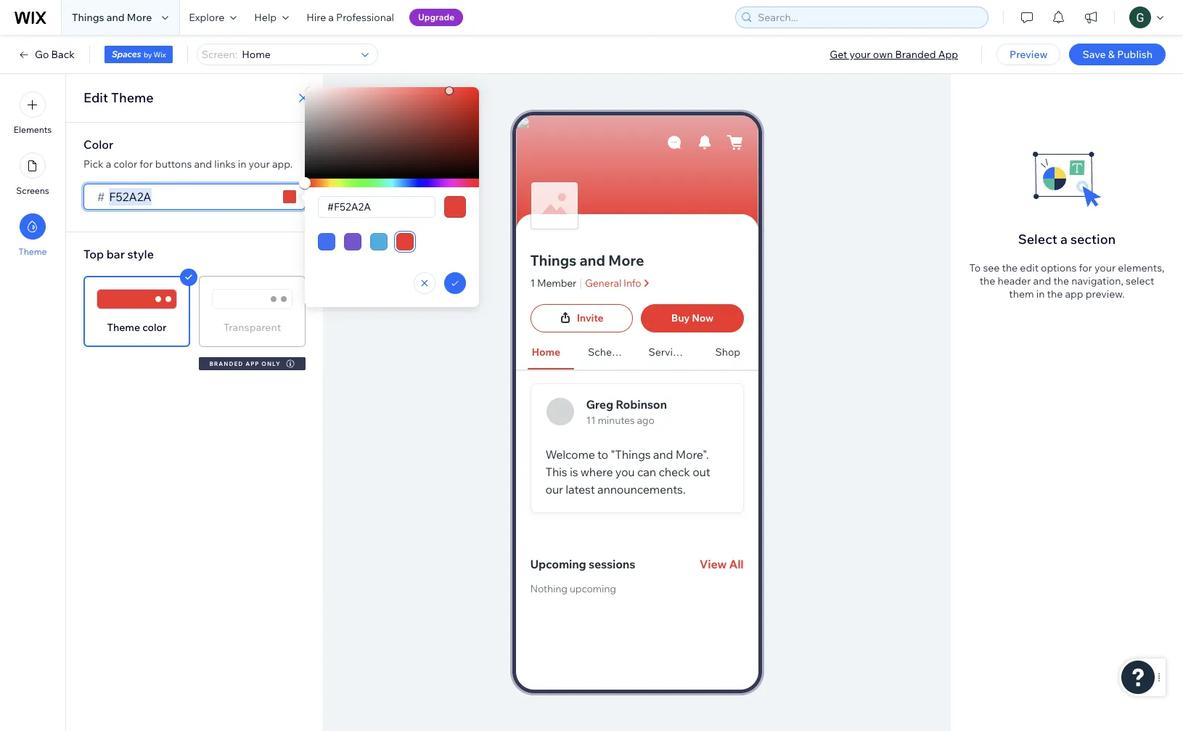 Task type: vqa. For each thing, say whether or not it's contained in the screenshot.
the To see the edit options for your elements, the header and the navigation, select them in the app preview.
yes



Task type: locate. For each thing, give the bounding box(es) containing it.
the left app
[[1048, 288, 1063, 301]]

1 vertical spatial app
[[246, 360, 260, 367]]

top bar style
[[84, 247, 154, 261]]

2 vertical spatial a
[[1061, 231, 1068, 248]]

things up 'back'
[[72, 11, 104, 24]]

publish
[[1118, 48, 1153, 61]]

robinson
[[616, 397, 667, 412]]

in right them
[[1037, 288, 1045, 301]]

a right pick on the left of the page
[[106, 158, 111, 171]]

app
[[939, 48, 959, 61], [246, 360, 260, 367]]

1 horizontal spatial in
[[1037, 288, 1045, 301]]

1 vertical spatial in
[[1037, 288, 1045, 301]]

screens
[[16, 185, 49, 196]]

for inside to see the edit options for your elements, the header and the navigation, select them in the app preview.
[[1080, 261, 1093, 275]]

0 vertical spatial a
[[329, 11, 334, 24]]

0 horizontal spatial more
[[127, 11, 152, 24]]

2 horizontal spatial your
[[1095, 261, 1116, 275]]

0 vertical spatial things
[[72, 11, 104, 24]]

in inside color pick a color for buttons and links in your app.
[[238, 158, 247, 171]]

more for things and more
[[127, 11, 152, 24]]

1 vertical spatial your
[[249, 158, 270, 171]]

a for hire
[[329, 11, 334, 24]]

&
[[1109, 48, 1116, 61]]

1 vertical spatial more
[[609, 251, 644, 269]]

announcements.
[[598, 482, 686, 497]]

things inside things and more 1 member | general info
[[531, 251, 577, 269]]

None field
[[238, 44, 357, 65], [105, 184, 279, 209], [323, 197, 431, 217], [238, 44, 357, 65], [105, 184, 279, 209], [323, 197, 431, 217]]

home
[[532, 346, 561, 359]]

the left header
[[980, 275, 996, 288]]

upcoming sessions
[[531, 557, 636, 572]]

greg robinson 11 minutes ago
[[586, 397, 667, 427]]

color inside color pick a color for buttons and links in your app.
[[114, 158, 137, 171]]

color
[[114, 158, 137, 171], [142, 321, 167, 334]]

0 vertical spatial app
[[939, 48, 959, 61]]

11
[[586, 414, 596, 427]]

buy
[[672, 312, 690, 325]]

theme color
[[107, 321, 167, 334]]

1 vertical spatial a
[[106, 158, 111, 171]]

your inside color pick a color for buttons and links in your app.
[[249, 158, 270, 171]]

0 vertical spatial in
[[238, 158, 247, 171]]

0 vertical spatial your
[[850, 48, 871, 61]]

for left buttons
[[140, 158, 153, 171]]

them
[[1010, 288, 1035, 301]]

0 horizontal spatial a
[[106, 158, 111, 171]]

things up "1 member" button on the top
[[531, 251, 577, 269]]

2 vertical spatial theme
[[107, 321, 140, 334]]

more inside things and more 1 member | general info
[[609, 251, 644, 269]]

more
[[127, 11, 152, 24], [609, 251, 644, 269]]

1 horizontal spatial for
[[1080, 261, 1093, 275]]

app
[[1066, 288, 1084, 301]]

0 horizontal spatial things
[[72, 11, 104, 24]]

edit
[[1021, 261, 1039, 275]]

options
[[1041, 261, 1077, 275]]

#
[[97, 190, 105, 204]]

a right hire
[[329, 11, 334, 24]]

is
[[570, 465, 578, 480]]

1 horizontal spatial branded
[[896, 48, 937, 61]]

more".
[[676, 448, 709, 462]]

your up the preview.
[[1095, 261, 1116, 275]]

1 horizontal spatial more
[[609, 251, 644, 269]]

info
[[624, 277, 642, 290]]

0 vertical spatial for
[[140, 158, 153, 171]]

navigation,
[[1072, 275, 1124, 288]]

check
[[659, 465, 690, 480]]

1 vertical spatial theme
[[19, 246, 47, 257]]

minutes
[[598, 414, 635, 427]]

top
[[84, 247, 104, 261]]

0 horizontal spatial color
[[114, 158, 137, 171]]

services
[[649, 346, 689, 359]]

a
[[329, 11, 334, 24], [106, 158, 111, 171], [1061, 231, 1068, 248]]

the right edit
[[1054, 275, 1070, 288]]

1 horizontal spatial color
[[142, 321, 167, 334]]

help button
[[246, 0, 298, 35]]

app left only
[[246, 360, 260, 367]]

see
[[984, 261, 1000, 275]]

menu
[[0, 83, 65, 266]]

in
[[238, 158, 247, 171], [1037, 288, 1045, 301]]

1 horizontal spatial your
[[850, 48, 871, 61]]

preview.
[[1086, 288, 1125, 301]]

navigation
[[700, 319, 752, 332]]

things
[[72, 11, 104, 24], [531, 251, 577, 269]]

upcoming
[[570, 583, 617, 596]]

things and more button
[[531, 250, 744, 271]]

things for things and more
[[72, 11, 104, 24]]

app.
[[272, 158, 293, 171]]

branded down transparent
[[209, 360, 244, 367]]

your right get
[[850, 48, 871, 61]]

and
[[107, 11, 125, 24], [194, 158, 212, 171], [580, 251, 606, 269], [1034, 275, 1052, 288], [653, 448, 673, 462]]

2 horizontal spatial a
[[1061, 231, 1068, 248]]

2 vertical spatial your
[[1095, 261, 1116, 275]]

theme
[[111, 89, 154, 106], [19, 246, 47, 257], [107, 321, 140, 334]]

1
[[531, 277, 535, 290]]

section
[[1071, 231, 1116, 248]]

0 vertical spatial color
[[114, 158, 137, 171]]

a right select
[[1061, 231, 1068, 248]]

0 horizontal spatial your
[[249, 158, 270, 171]]

in right links
[[238, 158, 247, 171]]

save
[[1083, 48, 1107, 61]]

0 horizontal spatial in
[[238, 158, 247, 171]]

0 horizontal spatial for
[[140, 158, 153, 171]]

your inside to see the edit options for your elements, the header and the navigation, select them in the app preview.
[[1095, 261, 1116, 275]]

for right options
[[1080, 261, 1093, 275]]

Search... field
[[754, 7, 984, 28]]

get your own branded app
[[830, 48, 959, 61]]

nothing
[[531, 583, 568, 596]]

the
[[1003, 261, 1018, 275], [980, 275, 996, 288], [1054, 275, 1070, 288], [1048, 288, 1063, 301]]

your left app.
[[249, 158, 270, 171]]

branded
[[896, 48, 937, 61], [209, 360, 244, 367]]

branded right own
[[896, 48, 937, 61]]

transparent
[[224, 321, 281, 334]]

0 horizontal spatial app
[[246, 360, 260, 367]]

more left explore
[[127, 11, 152, 24]]

sessions
[[589, 557, 636, 572]]

save & publish
[[1083, 48, 1153, 61]]

1 horizontal spatial a
[[329, 11, 334, 24]]

1 vertical spatial things
[[531, 251, 577, 269]]

1 vertical spatial branded
[[209, 360, 244, 367]]

upgrade
[[418, 12, 455, 23]]

things and more 1 member | general info
[[531, 251, 644, 290]]

color pick a color for buttons and links in your app.
[[84, 137, 293, 171]]

pick
[[84, 158, 104, 171]]

latest
[[566, 482, 595, 497]]

1 horizontal spatial app
[[939, 48, 959, 61]]

screens button
[[16, 153, 49, 196]]

color
[[84, 137, 113, 152]]

1 horizontal spatial things
[[531, 251, 577, 269]]

0 vertical spatial more
[[127, 11, 152, 24]]

nothing upcoming
[[531, 583, 617, 596]]

and inside things and more 1 member | general info
[[580, 251, 606, 269]]

more up info
[[609, 251, 644, 269]]

1 vertical spatial for
[[1080, 261, 1093, 275]]

go back button
[[17, 48, 75, 61]]

app right own
[[939, 48, 959, 61]]

0 horizontal spatial branded
[[209, 360, 244, 367]]



Task type: describe. For each thing, give the bounding box(es) containing it.
links
[[214, 158, 236, 171]]

elements button
[[14, 92, 52, 135]]

our
[[546, 482, 563, 497]]

to see the edit options for your elements, the header and the navigation, select them in the app preview.
[[970, 261, 1165, 301]]

for inside color pick a color for buttons and links in your app.
[[140, 158, 153, 171]]

own
[[873, 48, 893, 61]]

can
[[638, 465, 657, 480]]

theme button
[[19, 214, 47, 257]]

shop
[[716, 346, 741, 359]]

view
[[700, 557, 727, 572]]

greg
[[586, 397, 614, 412]]

theme for theme
[[19, 246, 47, 257]]

upgrade button
[[410, 9, 463, 26]]

select
[[1126, 275, 1155, 288]]

and inside color pick a color for buttons and links in your app.
[[194, 158, 212, 171]]

save & publish button
[[1070, 44, 1166, 65]]

elements,
[[1119, 261, 1165, 275]]

get your own branded app button
[[830, 48, 959, 61]]

and inside to see the edit options for your elements, the header and the navigation, select them in the app preview.
[[1034, 275, 1052, 288]]

explore
[[189, 11, 225, 24]]

upcoming
[[531, 557, 587, 572]]

bar
[[107, 247, 125, 261]]

preview button
[[997, 44, 1061, 65]]

header
[[998, 275, 1032, 288]]

general
[[585, 277, 622, 290]]

back
[[51, 48, 75, 61]]

hire a professional
[[307, 11, 394, 24]]

welcome
[[546, 448, 595, 462]]

a for select
[[1061, 231, 1068, 248]]

to
[[970, 261, 981, 275]]

professional
[[336, 11, 394, 24]]

header
[[717, 119, 752, 132]]

ago
[[637, 414, 655, 427]]

announcements
[[673, 355, 752, 368]]

and inside "welcome to "things and more". this is where you can check out our latest announcements."
[[653, 448, 673, 462]]

buttons
[[155, 158, 192, 171]]

schedule
[[588, 346, 633, 359]]

0 vertical spatial branded
[[896, 48, 937, 61]]

invite button
[[531, 304, 633, 332]]

buy now
[[672, 312, 714, 325]]

go
[[35, 48, 49, 61]]

branded app only
[[209, 360, 281, 367]]

help
[[254, 11, 277, 24]]

the right see
[[1003, 261, 1018, 275]]

go back
[[35, 48, 75, 61]]

you
[[616, 465, 635, 480]]

member
[[537, 277, 577, 290]]

select a section
[[1019, 231, 1116, 248]]

1 vertical spatial color
[[142, 321, 167, 334]]

0 vertical spatial theme
[[111, 89, 154, 106]]

welcome to "things and more". this is where you can check out our latest announcements.
[[546, 448, 713, 497]]

view all button
[[700, 556, 744, 573]]

a inside color pick a color for buttons and links in your app.
[[106, 158, 111, 171]]

things for things and more 1 member | general info
[[531, 251, 577, 269]]

where
[[581, 465, 613, 480]]

only
[[262, 360, 281, 367]]

menu containing elements
[[0, 83, 65, 266]]

out
[[693, 465, 711, 480]]

things and more
[[72, 11, 152, 24]]

1 member button
[[531, 276, 577, 290]]

hire
[[307, 11, 326, 24]]

to
[[598, 448, 609, 462]]

hire a professional link
[[298, 0, 403, 35]]

more for things and more 1 member | general info
[[609, 251, 644, 269]]

screen:
[[202, 48, 238, 61]]

in inside to see the edit options for your elements, the header and the navigation, select them in the app preview.
[[1037, 288, 1045, 301]]

theme for theme color
[[107, 321, 140, 334]]

"things
[[611, 448, 651, 462]]

select
[[1019, 231, 1058, 248]]

edit theme
[[84, 89, 154, 106]]

now
[[692, 312, 714, 325]]

this
[[546, 465, 568, 480]]

get
[[830, 48, 848, 61]]

all
[[729, 557, 744, 572]]

view all
[[700, 557, 744, 572]]

buy now button
[[642, 304, 744, 332]]

invite
[[577, 312, 604, 325]]

|
[[580, 276, 582, 290]]



